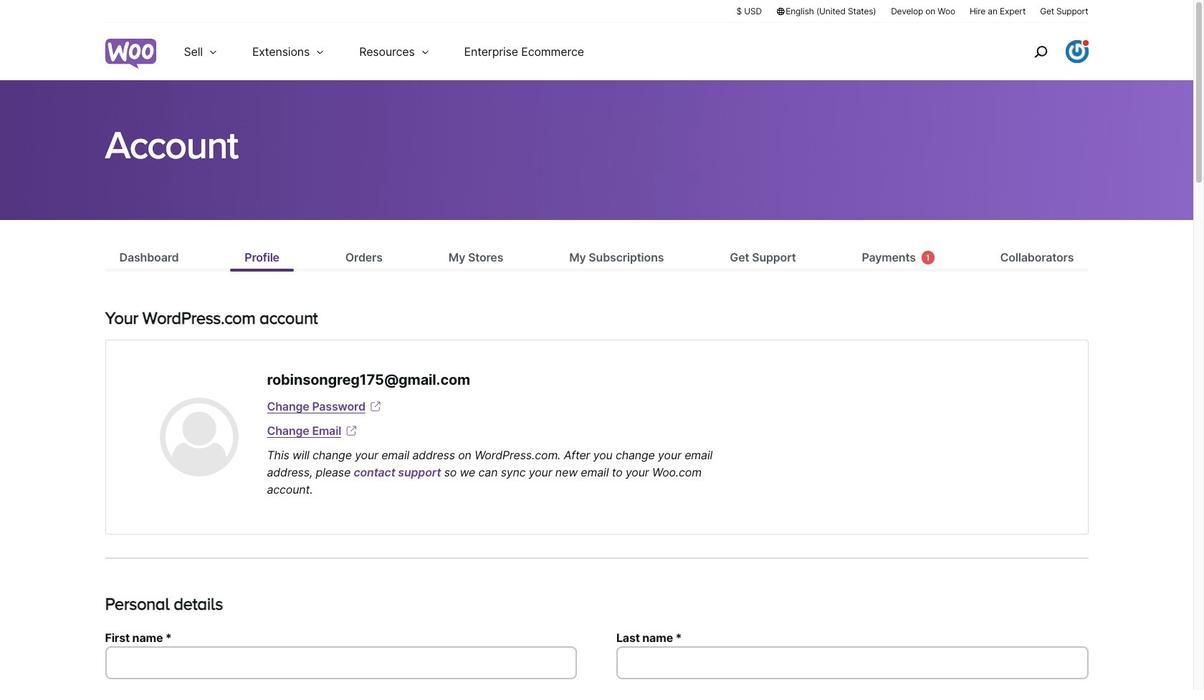 Task type: vqa. For each thing, say whether or not it's contained in the screenshot.
finalizing
no



Task type: locate. For each thing, give the bounding box(es) containing it.
search image
[[1029, 40, 1052, 63]]

None text field
[[105, 647, 577, 680], [617, 647, 1089, 680], [105, 647, 577, 680], [617, 647, 1089, 680]]

1 horizontal spatial external link image
[[368, 399, 383, 414]]

open account menu image
[[1066, 40, 1089, 63]]

0 vertical spatial external link image
[[368, 399, 383, 414]]

external link image
[[368, 399, 383, 414], [344, 424, 359, 438]]

1 vertical spatial external link image
[[344, 424, 359, 438]]

0 horizontal spatial external link image
[[344, 424, 359, 438]]



Task type: describe. For each thing, give the bounding box(es) containing it.
service navigation menu element
[[1003, 28, 1089, 75]]

gravatar image image
[[160, 398, 238, 477]]



